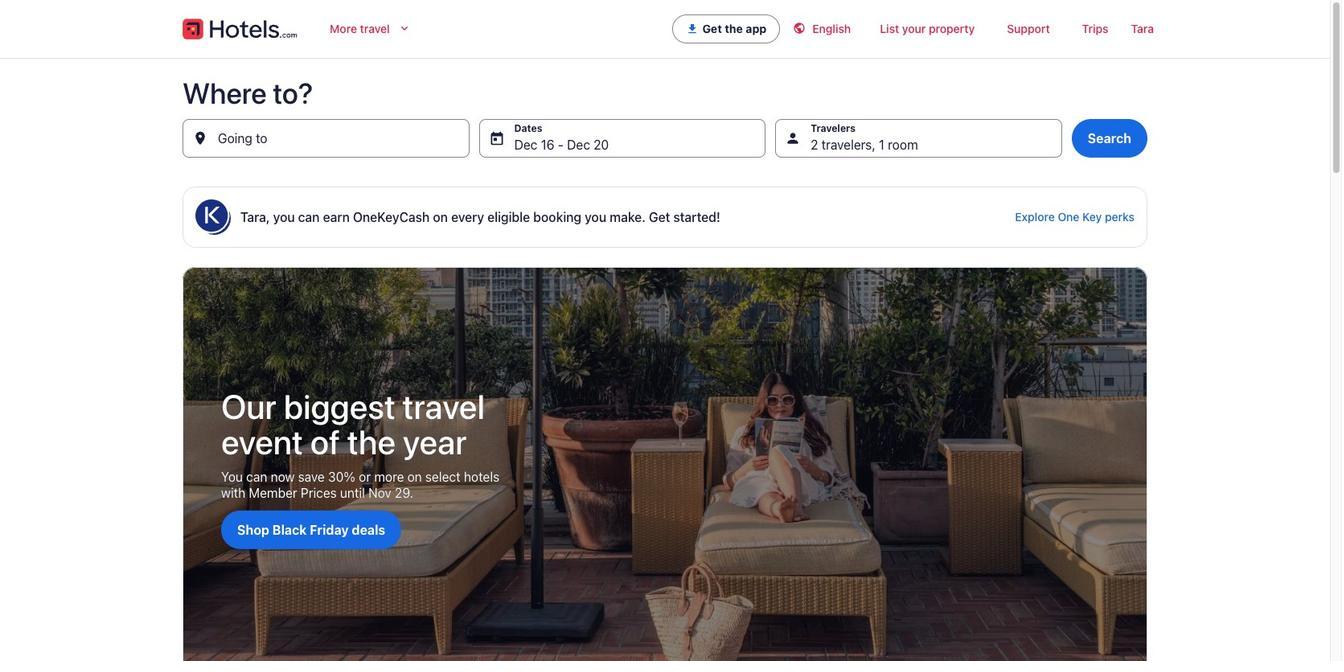 Task type: vqa. For each thing, say whether or not it's contained in the screenshot.
M inside the THE FEBRUARY 2024 element
no



Task type: describe. For each thing, give the bounding box(es) containing it.
list
[[880, 22, 900, 35]]

year
[[403, 422, 467, 462]]

member
[[249, 486, 297, 501]]

more travel
[[330, 22, 390, 35]]

our biggest travel event of the year you can now save 30% or more on select hotels with member prices until nov 29.
[[221, 386, 500, 501]]

1
[[879, 138, 885, 152]]

-
[[558, 138, 564, 152]]

event
[[221, 422, 303, 462]]

get inside our biggest travel event of the year main content
[[649, 210, 671, 224]]

friday
[[310, 523, 349, 538]]

20
[[594, 138, 609, 152]]

the inside our biggest travel event of the year you can now save 30% or more on select hotels with member prices until nov 29.
[[347, 422, 396, 462]]

search
[[1088, 131, 1132, 146]]

2 travelers, 1 room button
[[776, 119, 1063, 158]]

trips
[[1083, 22, 1109, 35]]

or
[[359, 470, 371, 484]]

small image
[[794, 22, 806, 35]]

explore one key perks link
[[1016, 210, 1135, 224]]

select
[[426, 470, 461, 484]]

to?
[[273, 76, 313, 110]]

2 travelers, 1 room
[[811, 138, 919, 152]]

shop black friday deals link
[[221, 511, 402, 550]]

deals
[[352, 523, 386, 538]]

onekeycash
[[353, 210, 430, 224]]

prices
[[301, 486, 337, 501]]

with
[[221, 486, 246, 501]]

2
[[811, 138, 819, 152]]

your
[[903, 22, 926, 35]]

our
[[221, 386, 277, 427]]

travel inside our biggest travel event of the year you can now save 30% or more on select hotels with member prices until nov 29.
[[403, 386, 485, 427]]

explore
[[1016, 210, 1055, 224]]

shop black friday deals
[[237, 523, 386, 538]]

on inside our biggest travel event of the year you can now save 30% or more on select hotels with member prices until nov 29.
[[408, 470, 422, 484]]

booking
[[534, 210, 582, 224]]

earn
[[323, 210, 350, 224]]

tara, you can earn onekeycash on every eligible booking you make. get started!
[[241, 210, 721, 224]]

1 dec from the left
[[515, 138, 538, 152]]

our biggest travel event of the year main content
[[0, 58, 1331, 661]]

on a rooftop patio image
[[183, 267, 1148, 661]]

dec 16 - dec 20
[[515, 138, 609, 152]]

more
[[330, 22, 357, 35]]

key
[[1083, 210, 1103, 224]]

perks
[[1106, 210, 1135, 224]]

1 you from the left
[[273, 210, 295, 224]]



Task type: locate. For each thing, give the bounding box(es) containing it.
the up or
[[347, 422, 396, 462]]

0 horizontal spatial dec
[[515, 138, 538, 152]]

on up 29. on the left
[[408, 470, 422, 484]]

on
[[433, 210, 448, 224], [408, 470, 422, 484]]

of
[[310, 422, 340, 462]]

tara button
[[1125, 13, 1161, 45]]

0 horizontal spatial you
[[273, 210, 295, 224]]

until
[[340, 486, 365, 501]]

explore one key perks
[[1016, 210, 1135, 224]]

1 vertical spatial get
[[649, 210, 671, 224]]

hotels logo image
[[183, 16, 298, 42]]

0 vertical spatial get
[[703, 22, 722, 35]]

download the app button image
[[687, 23, 700, 35]]

travel inside more travel "dropdown button"
[[360, 22, 390, 35]]

0 horizontal spatial can
[[246, 470, 267, 484]]

get the app
[[703, 22, 767, 35]]

1 horizontal spatial on
[[433, 210, 448, 224]]

make.
[[610, 210, 646, 224]]

you
[[273, 210, 295, 224], [585, 210, 607, 224]]

nov
[[369, 486, 392, 501]]

1 vertical spatial can
[[246, 470, 267, 484]]

get right download the app button image
[[703, 22, 722, 35]]

where
[[183, 76, 267, 110]]

0 vertical spatial can
[[298, 210, 320, 224]]

0 vertical spatial travel
[[360, 22, 390, 35]]

1 vertical spatial travel
[[403, 386, 485, 427]]

travelers,
[[822, 138, 876, 152]]

1 horizontal spatial the
[[725, 22, 743, 35]]

1 horizontal spatial can
[[298, 210, 320, 224]]

shop
[[237, 523, 269, 538]]

0 vertical spatial on
[[433, 210, 448, 224]]

tara
[[1132, 22, 1155, 35]]

16
[[541, 138, 555, 152]]

more travel button
[[317, 13, 424, 45]]

can inside our biggest travel event of the year you can now save 30% or more on select hotels with member prices until nov 29.
[[246, 470, 267, 484]]

hotels
[[464, 470, 500, 484]]

the left app
[[725, 22, 743, 35]]

1 horizontal spatial dec
[[567, 138, 590, 152]]

english button
[[781, 13, 864, 45]]

get the app link
[[673, 14, 781, 43]]

english
[[813, 22, 851, 35]]

0 horizontal spatial get
[[649, 210, 671, 224]]

you right tara,
[[273, 210, 295, 224]]

can left "earn"
[[298, 210, 320, 224]]

2 you from the left
[[585, 210, 607, 224]]

you left make.
[[585, 210, 607, 224]]

dec left 16
[[515, 138, 538, 152]]

get
[[703, 22, 722, 35], [649, 210, 671, 224]]

app
[[746, 22, 767, 35]]

0 horizontal spatial travel
[[360, 22, 390, 35]]

the inside get the app link
[[725, 22, 743, 35]]

can
[[298, 210, 320, 224], [246, 470, 267, 484]]

1 horizontal spatial travel
[[403, 386, 485, 427]]

0 horizontal spatial on
[[408, 470, 422, 484]]

travel right more
[[360, 22, 390, 35]]

30%
[[328, 470, 356, 484]]

1 vertical spatial the
[[347, 422, 396, 462]]

list your property link
[[864, 13, 991, 45]]

dec right - at the top left of page
[[567, 138, 590, 152]]

started!
[[674, 210, 721, 224]]

travel up select
[[403, 386, 485, 427]]

black
[[273, 523, 307, 538]]

1 vertical spatial on
[[408, 470, 422, 484]]

2 dec from the left
[[567, 138, 590, 152]]

one
[[1058, 210, 1080, 224]]

1 horizontal spatial you
[[585, 210, 607, 224]]

eligible
[[488, 210, 530, 224]]

room
[[888, 138, 919, 152]]

travel
[[360, 22, 390, 35], [403, 386, 485, 427]]

29.
[[395, 486, 414, 501]]

search button
[[1072, 119, 1148, 158]]

one key blue tier image
[[196, 200, 231, 235]]

trips link
[[1067, 13, 1125, 45]]

support
[[1007, 22, 1050, 35]]

list your property
[[880, 22, 975, 35]]

dec
[[515, 138, 538, 152], [567, 138, 590, 152]]

the
[[725, 22, 743, 35], [347, 422, 396, 462]]

support link
[[991, 13, 1067, 45]]

now
[[271, 470, 295, 484]]

property
[[929, 22, 975, 35]]

1 horizontal spatial get
[[703, 22, 722, 35]]

on left every
[[433, 210, 448, 224]]

more
[[374, 470, 404, 484]]

0 vertical spatial the
[[725, 22, 743, 35]]

can up 'member'
[[246, 470, 267, 484]]

tara,
[[241, 210, 270, 224]]

every
[[451, 210, 484, 224]]

you
[[221, 470, 243, 484]]

0 horizontal spatial the
[[347, 422, 396, 462]]

get right make.
[[649, 210, 671, 224]]

biggest
[[284, 386, 396, 427]]

dec 16 - dec 20 button
[[479, 119, 766, 158]]

where to?
[[183, 76, 313, 110]]

save
[[298, 470, 325, 484]]



